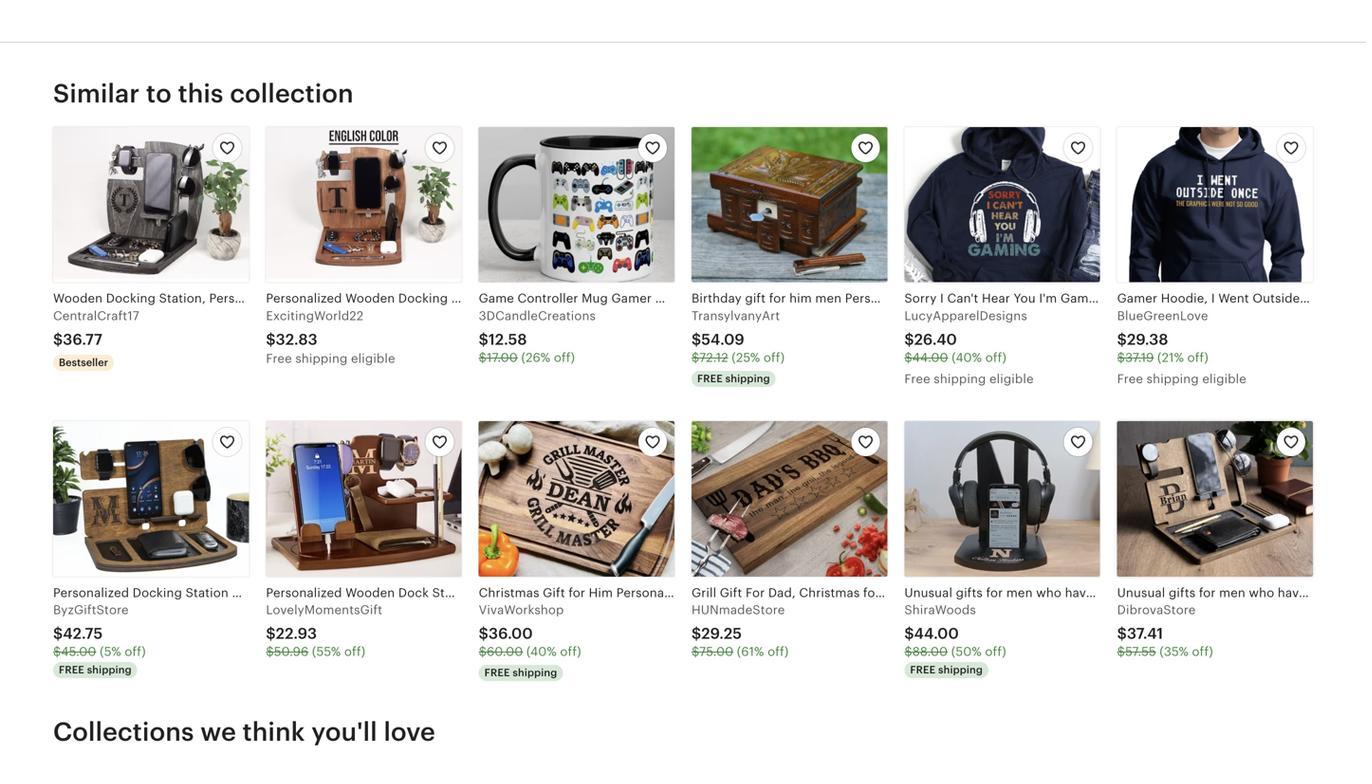 Task type: locate. For each thing, give the bounding box(es) containing it.
off) inside byzgiftstore $ 42.75 $ 45.00 (5% off) free shipping
[[125, 645, 146, 659]]

bestseller
[[59, 357, 108, 369]]

free down the 60.00
[[485, 667, 510, 679]]

shipping down the 60.00
[[513, 667, 557, 679]]

off) inside lovelymomentsgift $ 22.93 $ 50.96 (55% off)
[[344, 645, 366, 659]]

off) inside the bluegreenlove $ 29.38 $ 37.19 (21% off) free shipping eligible
[[1188, 351, 1209, 365]]

eligible inside the bluegreenlove $ 29.38 $ 37.19 (21% off) free shipping eligible
[[1203, 372, 1247, 386]]

57.55
[[1125, 645, 1156, 659]]

birthday gift for him men personalized funny, trick brain teaser secret compartment puzzle carved wooden box image
[[692, 127, 888, 282]]

72.12
[[699, 351, 728, 365]]

similar to this collection
[[53, 79, 354, 108]]

off) right (55%
[[344, 645, 366, 659]]

free inside the bluegreenlove $ 29.38 $ 37.19 (21% off) free shipping eligible
[[1117, 372, 1143, 386]]

lovelymomentsgift
[[266, 603, 383, 617]]

2 horizontal spatial free
[[1117, 372, 1143, 386]]

free for 26.40
[[905, 372, 931, 386]]

bluegreenlove
[[1117, 309, 1209, 323]]

free for 36.00
[[485, 667, 510, 679]]

free
[[266, 352, 292, 366], [905, 372, 931, 386], [1117, 372, 1143, 386]]

we
[[200, 717, 236, 747]]

free for 29.38
[[1117, 372, 1143, 386]]

shipping down (21%
[[1147, 372, 1199, 386]]

2 unusual gifts for men who have everything unusual birthday gifts for men birthday present for boyfriend birthday present ideas for boyfriend image from the left
[[1117, 421, 1313, 577]]

shipping down 26.40
[[934, 372, 986, 386]]

0 horizontal spatial unusual gifts for men who have everything unusual birthday gifts for men birthday present for boyfriend birthday present ideas for boyfriend image
[[905, 421, 1100, 577]]

shipping down (5%
[[87, 664, 132, 676]]

0 horizontal spatial eligible
[[351, 352, 395, 366]]

shipping inside the bluegreenlove $ 29.38 $ 37.19 (21% off) free shipping eligible
[[1147, 372, 1199, 386]]

off) for 26.40
[[986, 351, 1007, 365]]

off) for 42.75
[[125, 645, 146, 659]]

free down 72.12 on the right of the page
[[697, 373, 723, 385]]

free down 45.00
[[59, 664, 84, 676]]

0 vertical spatial (40%
[[952, 351, 982, 365]]

26.40
[[914, 331, 957, 348]]

88.00
[[913, 645, 948, 659]]

1 horizontal spatial free
[[905, 372, 931, 386]]

shipping down 32.83
[[295, 352, 348, 366]]

free down "37.19"
[[1117, 372, 1143, 386]]

off) inside 3dcandlecreations $ 12.58 $ 17.00 (26% off)
[[554, 351, 575, 365]]

shipping for 26.40
[[934, 372, 986, 386]]

free down 26.40
[[905, 372, 931, 386]]

shipping down (25%
[[726, 373, 770, 385]]

1 unusual gifts for men who have everything unusual birthday gifts for men birthday present for boyfriend birthday present ideas for boyfriend image from the left
[[905, 421, 1100, 577]]

shipping inside lucyappareldesigns $ 26.40 $ 44.00 (40% off) free shipping eligible
[[934, 372, 986, 386]]

free down "88.00"
[[910, 664, 936, 676]]

off) inside transylvanyart $ 54.09 $ 72.12 (25% off) free shipping
[[764, 351, 785, 365]]

22.93
[[276, 625, 317, 643]]

37.41
[[1127, 625, 1164, 643]]

$ inside the centralcraft17 $ 36.77 bestseller
[[53, 331, 63, 348]]

shipping down (50%
[[938, 664, 983, 676]]

collections we think you'll love
[[53, 717, 435, 747]]

off) inside dibrovastore $ 37.41 $ 57.55 (35% off)
[[1192, 645, 1213, 659]]

off) right (61%
[[768, 645, 789, 659]]

(40% for 26.40
[[952, 351, 982, 365]]

2 horizontal spatial eligible
[[1203, 372, 1247, 386]]

off) right (35%
[[1192, 645, 1213, 659]]

off) inside hunmadestore $ 29.25 $ 75.00 (61% off)
[[768, 645, 789, 659]]

45.00
[[61, 645, 96, 659]]

3dcandlecreations $ 12.58 $ 17.00 (26% off)
[[479, 309, 596, 365]]

1 horizontal spatial eligible
[[990, 372, 1034, 386]]

17.00
[[487, 351, 518, 365]]

0 vertical spatial 44.00
[[912, 351, 949, 365]]

lovelymomentsgift $ 22.93 $ 50.96 (55% off)
[[266, 603, 383, 659]]

lucyappareldesigns $ 26.40 $ 44.00 (40% off) free shipping eligible
[[905, 309, 1034, 386]]

you'll
[[311, 717, 377, 747]]

1 horizontal spatial unusual gifts for men who have everything unusual birthday gifts for men birthday present for boyfriend birthday present ideas for boyfriend image
[[1117, 421, 1313, 577]]

free inside vivaworkshop $ 36.00 $ 60.00 (40% off) free shipping
[[485, 667, 510, 679]]

grill gift for dad, christmas for dad, bbq gift for dad, bbq gift, grill master gift, custom bbq cutting board, bbq cutting board, dad bbq image
[[692, 421, 888, 577]]

free inside transylvanyart $ 54.09 $ 72.12 (25% off) free shipping
[[697, 373, 723, 385]]

off) inside lucyappareldesigns $ 26.40 $ 44.00 (40% off) free shipping eligible
[[986, 351, 1007, 365]]

similar
[[53, 79, 140, 108]]

44.00
[[912, 351, 949, 365], [914, 625, 959, 643]]

think
[[243, 717, 305, 747]]

free inside lucyappareldesigns $ 26.40 $ 44.00 (40% off) free shipping eligible
[[905, 372, 931, 386]]

3dcandlecreations
[[479, 309, 596, 323]]

off) inside shirawoods $ 44.00 $ 88.00 (50% off) free shipping
[[985, 645, 1006, 659]]

(40%
[[952, 351, 982, 365], [527, 645, 557, 659]]

eligible down bluegreenlove
[[1203, 372, 1247, 386]]

off) right (21%
[[1188, 351, 1209, 365]]

(40% inside lucyappareldesigns $ 26.40 $ 44.00 (40% off) free shipping eligible
[[952, 351, 982, 365]]

1 vertical spatial 44.00
[[914, 625, 959, 643]]

(40% down "36.00" on the bottom left of the page
[[527, 645, 557, 659]]

shipping inside excitingworld22 $ 32.83 free shipping eligible
[[295, 352, 348, 366]]

1 vertical spatial (40%
[[527, 645, 557, 659]]

$
[[53, 331, 63, 348], [266, 331, 276, 348], [479, 331, 489, 348], [692, 331, 701, 348], [905, 331, 914, 348], [1117, 331, 1127, 348], [479, 351, 487, 365], [692, 351, 699, 365], [905, 351, 912, 365], [1117, 351, 1125, 365], [53, 625, 63, 643], [266, 625, 276, 643], [479, 625, 489, 643], [692, 625, 701, 643], [905, 625, 914, 643], [1117, 625, 1127, 643], [53, 645, 61, 659], [266, 645, 274, 659], [479, 645, 487, 659], [692, 645, 699, 659], [905, 645, 913, 659], [1117, 645, 1125, 659]]

54.09
[[701, 331, 745, 348]]

unusual gifts for men who have everything unusual birthday gifts for men birthday present for boyfriend birthday present ideas for boyfriend image
[[905, 421, 1100, 577], [1117, 421, 1313, 577]]

44.00 down 26.40
[[912, 351, 949, 365]]

transylvanyart
[[692, 309, 780, 323]]

(40% down 26.40
[[952, 351, 982, 365]]

shipping for 54.09
[[726, 373, 770, 385]]

centralcraft17 $ 36.77 bestseller
[[53, 309, 139, 369]]

off) right (26%
[[554, 351, 575, 365]]

free inside shirawoods $ 44.00 $ 88.00 (50% off) free shipping
[[910, 664, 936, 676]]

44.00 up "88.00"
[[914, 625, 959, 643]]

eligible down excitingworld22
[[351, 352, 395, 366]]

(40% inside vivaworkshop $ 36.00 $ 60.00 (40% off) free shipping
[[527, 645, 557, 659]]

(35%
[[1160, 645, 1189, 659]]

eligible down lucyappareldesigns
[[990, 372, 1034, 386]]

shipping
[[295, 352, 348, 366], [934, 372, 986, 386], [1147, 372, 1199, 386], [726, 373, 770, 385], [87, 664, 132, 676], [938, 664, 983, 676], [513, 667, 557, 679]]

vivaworkshop $ 36.00 $ 60.00 (40% off) free shipping
[[479, 603, 581, 679]]

shipping inside transylvanyart $ 54.09 $ 72.12 (25% off) free shipping
[[726, 373, 770, 385]]

off) right (5%
[[125, 645, 146, 659]]

vivaworkshop
[[479, 603, 564, 617]]

off) inside vivaworkshop $ 36.00 $ 60.00 (40% off) free shipping
[[560, 645, 581, 659]]

shipping inside vivaworkshop $ 36.00 $ 60.00 (40% off) free shipping
[[513, 667, 557, 679]]

free
[[697, 373, 723, 385], [59, 664, 84, 676], [910, 664, 936, 676], [485, 667, 510, 679]]

love
[[384, 717, 435, 747]]

shipping inside shirawoods $ 44.00 $ 88.00 (50% off) free shipping
[[938, 664, 983, 676]]

0 horizontal spatial (40%
[[527, 645, 557, 659]]

29.25
[[701, 625, 742, 643]]

12.58
[[489, 331, 527, 348]]

off) for 54.09
[[764, 351, 785, 365]]

0 horizontal spatial free
[[266, 352, 292, 366]]

eligible inside lucyappareldesigns $ 26.40 $ 44.00 (40% off) free shipping eligible
[[990, 372, 1034, 386]]

shipping for 29.38
[[1147, 372, 1199, 386]]

off) right (50%
[[985, 645, 1006, 659]]

42.75
[[63, 625, 103, 643]]

free down 32.83
[[266, 352, 292, 366]]

off) down vivaworkshop
[[560, 645, 581, 659]]

eligible
[[351, 352, 395, 366], [990, 372, 1034, 386], [1203, 372, 1247, 386]]

wooden docking station, personalised docking station desk organiser home office organiser anniversary gifts for boyfriend, birthday gift son image
[[53, 127, 249, 282]]

hunmadestore $ 29.25 $ 75.00 (61% off)
[[692, 603, 789, 659]]

unusual gifts for men who have everything unusual birthday gifts for men birthday present for boyfriend birthday present ideas for boyfriend image for 44.00
[[905, 421, 1100, 577]]

(25%
[[732, 351, 760, 365]]

off) right (25%
[[764, 351, 785, 365]]

collections
[[53, 717, 194, 747]]

free for 44.00
[[910, 664, 936, 676]]

off)
[[554, 351, 575, 365], [764, 351, 785, 365], [986, 351, 1007, 365], [1188, 351, 1209, 365], [125, 645, 146, 659], [344, 645, 366, 659], [560, 645, 581, 659], [768, 645, 789, 659], [985, 645, 1006, 659], [1192, 645, 1213, 659]]

shipping inside byzgiftstore $ 42.75 $ 45.00 (5% off) free shipping
[[87, 664, 132, 676]]

transylvanyart $ 54.09 $ 72.12 (25% off) free shipping
[[692, 309, 785, 385]]

free inside byzgiftstore $ 42.75 $ 45.00 (5% off) free shipping
[[59, 664, 84, 676]]

sorry i can't hear you i'm gaming hoodie, funny gamer gifts, game lover hoodie, gamer gifts for him, gamer shirt, video game shirt, game tee image
[[905, 127, 1100, 282]]

off) down lucyappareldesigns
[[986, 351, 1007, 365]]

1 horizontal spatial (40%
[[952, 351, 982, 365]]



Task type: describe. For each thing, give the bounding box(es) containing it.
(5%
[[100, 645, 121, 659]]

off) for 29.38
[[1188, 351, 1209, 365]]

(40% for 36.00
[[527, 645, 557, 659]]

(26%
[[521, 351, 551, 365]]

excitingworld22
[[266, 309, 364, 323]]

44.00 inside lucyappareldesigns $ 26.40 $ 44.00 (40% off) free shipping eligible
[[912, 351, 949, 365]]

37.19
[[1125, 351, 1154, 365]]

centralcraft17
[[53, 309, 139, 323]]

(55%
[[312, 645, 341, 659]]

off) for 29.25
[[768, 645, 789, 659]]

gamer hoodie, i  went outside once, video game sweatshirts for men, gamer shirts, funny gamer sweater, pixel nerd shirt, unisex game gift image
[[1117, 127, 1313, 282]]

off) for 22.93
[[344, 645, 366, 659]]

off) for 36.00
[[560, 645, 581, 659]]

50.96
[[274, 645, 309, 659]]

bluegreenlove $ 29.38 $ 37.19 (21% off) free shipping eligible
[[1117, 309, 1247, 386]]

dibrovastore
[[1117, 603, 1196, 617]]

75.00
[[699, 645, 734, 659]]

byzgiftstore $ 42.75 $ 45.00 (5% off) free shipping
[[53, 603, 146, 676]]

free for 42.75
[[59, 664, 84, 676]]

dibrovastore $ 37.41 $ 57.55 (35% off)
[[1117, 603, 1213, 659]]

free for 54.09
[[697, 373, 723, 385]]

excitingworld22 $ 32.83 free shipping eligible
[[266, 309, 395, 366]]

29.38
[[1127, 331, 1169, 348]]

$ inside excitingworld22 $ 32.83 free shipping eligible
[[266, 331, 276, 348]]

(61%
[[737, 645, 764, 659]]

36.77
[[63, 331, 102, 348]]

hunmadestore
[[692, 603, 785, 617]]

this
[[178, 79, 224, 108]]

unusual gifts for men who have everything unusual birthday gifts for men birthday present for boyfriend birthday present ideas for boyfriend image for 37.41
[[1117, 421, 1313, 577]]

eligible for 29.38
[[1203, 372, 1247, 386]]

off) for 44.00
[[985, 645, 1006, 659]]

(21%
[[1158, 351, 1184, 365]]

personalized docking station gifts for dad, desk organizer birthday gift for husband, bedside organizer 5th anniversary gift for him. image
[[53, 421, 249, 577]]

personalized wooden docking station desk organiser phone holder bedside table organiser anniversary gifts, gift for men men dock station image
[[266, 127, 462, 282]]

shipping for 44.00
[[938, 664, 983, 676]]

lucyappareldesigns
[[905, 309, 1027, 323]]

off) for 12.58
[[554, 351, 575, 365]]

to
[[146, 79, 172, 108]]

eligible for 26.40
[[990, 372, 1034, 386]]

44.00 inside shirawoods $ 44.00 $ 88.00 (50% off) free shipping
[[914, 625, 959, 643]]

shirawoods
[[905, 603, 976, 617]]

shirawoods $ 44.00 $ 88.00 (50% off) free shipping
[[905, 603, 1006, 676]]

christmas gift for him personalized grill master wood cutting board, unique christmas gift for dad, custom cutting board gift for husband image
[[479, 421, 675, 577]]

36.00
[[489, 625, 533, 643]]

off) for 37.41
[[1192, 645, 1213, 659]]

collection
[[230, 79, 354, 108]]

shipping for 42.75
[[87, 664, 132, 676]]

(50%
[[951, 645, 982, 659]]

shipping for 36.00
[[513, 667, 557, 679]]

byzgiftstore
[[53, 603, 129, 617]]

eligible inside excitingworld22 $ 32.83 free shipping eligible
[[351, 352, 395, 366]]

free inside excitingworld22 $ 32.83 free shipping eligible
[[266, 352, 292, 366]]

32.83
[[276, 331, 318, 348]]

60.00
[[487, 645, 523, 659]]

personalized wooden dock station engraved docking station birthday gift for boyfriend/husband christmas gift for him phone stand holder image
[[266, 421, 462, 577]]

game controller mug gamer coffee tea mug funny gaming gift video game birthday gift for dad son gamer gift gaming home décor gift for him image
[[479, 127, 675, 282]]



Task type: vqa. For each thing, say whether or not it's contained in the screenshot.
37.19
yes



